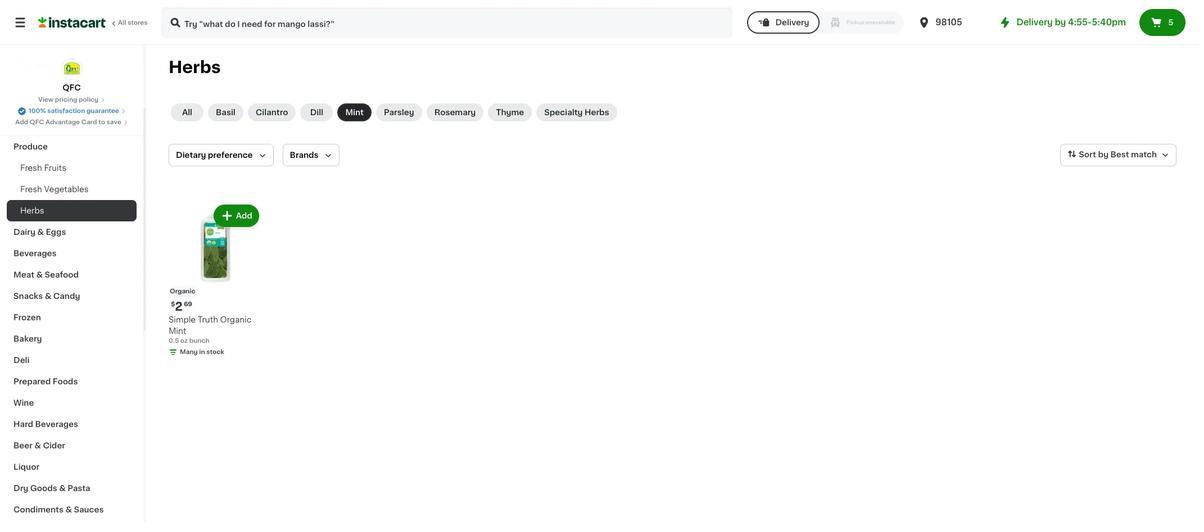 Task type: locate. For each thing, give the bounding box(es) containing it.
brands button
[[283, 144, 339, 166]]

condiments & sauces
[[13, 506, 104, 514]]

1 horizontal spatial all
[[182, 109, 192, 116]]

wine link
[[7, 393, 137, 414]]

1 horizontal spatial add
[[236, 212, 252, 220]]

0 vertical spatial by
[[1055, 18, 1067, 26]]

fresh
[[20, 164, 42, 172], [20, 186, 42, 193]]

hard beverages
[[13, 421, 78, 429]]

& left candy
[[45, 292, 51, 300]]

69
[[184, 301, 192, 308]]

0 vertical spatial qfc
[[63, 84, 81, 92]]

98105 button
[[918, 7, 986, 38]]

vegetables
[[44, 186, 89, 193]]

all left basil
[[182, 109, 192, 116]]

again
[[57, 38, 79, 46]]

buy
[[31, 38, 47, 46]]

add qfc advantage card to save link
[[15, 118, 128, 127]]

dill link
[[301, 103, 333, 121]]

0 horizontal spatial by
[[1055, 18, 1067, 26]]

0 vertical spatial all
[[118, 20, 126, 26]]

by
[[1055, 18, 1067, 26], [1099, 151, 1109, 159]]

delivery button
[[748, 11, 820, 34]]

mint up 0.5
[[169, 327, 186, 335]]

meat & seafood
[[13, 271, 79, 279]]

delivery by 4:55-5:40pm link
[[999, 16, 1127, 29]]

mint right dill link
[[346, 109, 364, 116]]

2 fresh from the top
[[20, 186, 42, 193]]

1 vertical spatial mint
[[169, 327, 186, 335]]

& for meat
[[36, 271, 43, 279]]

herbs right specialty
[[585, 109, 610, 116]]

& for dairy
[[37, 228, 44, 236]]

fresh down the fresh fruits
[[20, 186, 42, 193]]

dairy & eggs link
[[7, 222, 137, 243]]

0 vertical spatial fresh
[[20, 164, 42, 172]]

herbs up dairy & eggs
[[20, 207, 44, 215]]

0 vertical spatial mint
[[346, 109, 364, 116]]

dairy
[[13, 228, 35, 236]]

all left the stores
[[118, 20, 126, 26]]

dietary
[[176, 151, 206, 159]]

& left pasta
[[59, 485, 66, 493]]

organic right truth at the left bottom
[[220, 316, 252, 324]]

None search field
[[161, 7, 733, 38]]

fresh vegetables link
[[7, 179, 137, 200]]

fresh down produce
[[20, 164, 42, 172]]

1 vertical spatial beverages
[[35, 421, 78, 429]]

1 horizontal spatial qfc
[[63, 84, 81, 92]]

beverages inside "beverages" link
[[13, 250, 57, 258]]

qfc down 100%
[[30, 119, 44, 125]]

sort by
[[1080, 151, 1109, 159]]

pasta
[[68, 485, 90, 493]]

cilantro link
[[248, 103, 296, 121]]

add inside button
[[236, 212, 252, 220]]

fresh fruits link
[[7, 157, 137, 179]]

organic
[[170, 288, 195, 295], [220, 316, 252, 324]]

simple truth organic mint 0.5 oz bunch
[[169, 316, 252, 344]]

lists link
[[7, 53, 137, 75]]

4:55-
[[1069, 18, 1092, 26]]

organic inside simple truth organic mint 0.5 oz bunch
[[220, 316, 252, 324]]

1 vertical spatial fresh
[[20, 186, 42, 193]]

1 horizontal spatial mint
[[346, 109, 364, 116]]

cider
[[43, 442, 65, 450]]

add
[[15, 119, 28, 125], [236, 212, 252, 220]]

basil
[[216, 109, 236, 116]]

all for all stores
[[118, 20, 126, 26]]

meat
[[13, 271, 34, 279]]

candy
[[53, 292, 80, 300]]

frozen link
[[7, 307, 137, 328]]

2
[[175, 301, 183, 313]]

0 vertical spatial organic
[[170, 288, 195, 295]]

beverages inside hard beverages link
[[35, 421, 78, 429]]

0 horizontal spatial all
[[118, 20, 126, 26]]

deli link
[[7, 350, 137, 371]]

delivery
[[1017, 18, 1053, 26], [776, 19, 810, 26]]

herbs up all link on the top of the page
[[169, 59, 221, 75]]

Search field
[[162, 8, 732, 37]]

by right sort
[[1099, 151, 1109, 159]]

bakery link
[[7, 328, 137, 350]]

0 horizontal spatial qfc
[[30, 119, 44, 125]]

0 vertical spatial add
[[15, 119, 28, 125]]

delivery by 4:55-5:40pm
[[1017, 18, 1127, 26]]

0 horizontal spatial add
[[15, 119, 28, 125]]

match
[[1132, 151, 1158, 159]]

add for add qfc advantage card to save
[[15, 119, 28, 125]]

organic up 69
[[170, 288, 195, 295]]

in
[[199, 349, 205, 355]]

by for sort
[[1099, 151, 1109, 159]]

qfc up 'view pricing policy' link
[[63, 84, 81, 92]]

liquor
[[13, 463, 39, 471]]

wine
[[13, 399, 34, 407]]

0 horizontal spatial delivery
[[776, 19, 810, 26]]

5
[[1169, 19, 1174, 26]]

delivery for delivery
[[776, 19, 810, 26]]

stores
[[128, 20, 148, 26]]

herbs link
[[7, 200, 137, 222]]

1 vertical spatial add
[[236, 212, 252, 220]]

product group
[[169, 202, 261, 359]]

view
[[38, 97, 53, 103]]

beverages up cider
[[35, 421, 78, 429]]

instacart logo image
[[38, 16, 106, 29]]

fruits
[[44, 164, 66, 172]]

qfc
[[63, 84, 81, 92], [30, 119, 44, 125]]

1 horizontal spatial herbs
[[169, 59, 221, 75]]

dry
[[13, 485, 28, 493]]

prepared foods link
[[7, 371, 137, 393]]

fresh inside "link"
[[20, 164, 42, 172]]

beverages down dairy & eggs
[[13, 250, 57, 258]]

prepared
[[13, 378, 51, 386]]

advantage
[[46, 119, 80, 125]]

& left eggs
[[37, 228, 44, 236]]

0 horizontal spatial herbs
[[20, 207, 44, 215]]

1 horizontal spatial by
[[1099, 151, 1109, 159]]

1 horizontal spatial organic
[[220, 316, 252, 324]]

$
[[171, 301, 175, 308]]

all
[[118, 20, 126, 26], [182, 109, 192, 116]]

0 horizontal spatial mint
[[169, 327, 186, 335]]

& left sauces
[[65, 506, 72, 514]]

mint link
[[338, 103, 372, 121]]

0 vertical spatial beverages
[[13, 250, 57, 258]]

1 vertical spatial all
[[182, 109, 192, 116]]

1 vertical spatial organic
[[220, 316, 252, 324]]

by left 4:55-
[[1055, 18, 1067, 26]]

delivery inside button
[[776, 19, 810, 26]]

& right beer
[[35, 442, 41, 450]]

1 horizontal spatial delivery
[[1017, 18, 1053, 26]]

0 vertical spatial herbs
[[169, 59, 221, 75]]

1 fresh from the top
[[20, 164, 42, 172]]

view pricing policy
[[38, 97, 98, 103]]

by inside field
[[1099, 151, 1109, 159]]

fresh vegetables
[[20, 186, 89, 193]]

fresh fruits
[[20, 164, 66, 172]]

1 vertical spatial by
[[1099, 151, 1109, 159]]

oz
[[180, 338, 188, 344]]

1 vertical spatial herbs
[[585, 109, 610, 116]]

all inside "link"
[[118, 20, 126, 26]]

& right meat
[[36, 271, 43, 279]]



Task type: describe. For each thing, give the bounding box(es) containing it.
snacks & candy
[[13, 292, 80, 300]]

many
[[180, 349, 198, 355]]

Best match Sort by field
[[1061, 144, 1177, 166]]

seafood
[[45, 271, 79, 279]]

cilantro
[[256, 109, 288, 116]]

5 button
[[1140, 9, 1186, 36]]

qfc logo image
[[61, 58, 82, 80]]

2 horizontal spatial herbs
[[585, 109, 610, 116]]

dry goods & pasta
[[13, 485, 90, 493]]

delivery for delivery by 4:55-5:40pm
[[1017, 18, 1053, 26]]

5:40pm
[[1092, 18, 1127, 26]]

satisfaction
[[47, 108, 85, 114]]

100% satisfaction guarantee button
[[17, 105, 126, 116]]

beer & cider link
[[7, 435, 137, 457]]

dill
[[310, 109, 324, 116]]

recipes link
[[7, 93, 137, 115]]

thanksgiving
[[13, 121, 67, 129]]

view pricing policy link
[[38, 96, 105, 105]]

to
[[98, 119, 105, 125]]

all link
[[171, 103, 204, 121]]

thanksgiving link
[[7, 115, 137, 136]]

by for delivery
[[1055, 18, 1067, 26]]

many in stock
[[180, 349, 224, 355]]

deli
[[13, 357, 30, 364]]

stock
[[207, 349, 224, 355]]

0 horizontal spatial organic
[[170, 288, 195, 295]]

guarantee
[[87, 108, 119, 114]]

& for snacks
[[45, 292, 51, 300]]

lists
[[31, 60, 51, 68]]

buy it again link
[[7, 30, 137, 53]]

dairy & eggs
[[13, 228, 66, 236]]

all for all
[[182, 109, 192, 116]]

basil link
[[208, 103, 243, 121]]

eggs
[[46, 228, 66, 236]]

specialty herbs link
[[537, 103, 617, 121]]

fresh for fresh vegetables
[[20, 186, 42, 193]]

hard beverages link
[[7, 414, 137, 435]]

add qfc advantage card to save
[[15, 119, 121, 125]]

specialty
[[545, 109, 583, 116]]

dietary preference
[[176, 151, 253, 159]]

bakery
[[13, 335, 42, 343]]

rosemary link
[[427, 103, 484, 121]]

best
[[1111, 151, 1130, 159]]

beverages link
[[7, 243, 137, 264]]

100%
[[29, 108, 46, 114]]

all stores link
[[38, 7, 148, 38]]

mint inside simple truth organic mint 0.5 oz bunch
[[169, 327, 186, 335]]

frozen
[[13, 314, 41, 322]]

it
[[49, 38, 55, 46]]

98105
[[936, 18, 963, 26]]

bunch
[[189, 338, 210, 344]]

truth
[[198, 316, 218, 324]]

policy
[[79, 97, 98, 103]]

save
[[107, 119, 121, 125]]

recipes
[[13, 100, 47, 108]]

parsley link
[[376, 103, 422, 121]]

card
[[81, 119, 97, 125]]

thyme link
[[488, 103, 532, 121]]

$ 2 69
[[171, 301, 192, 313]]

parsley
[[384, 109, 414, 116]]

simple
[[169, 316, 196, 324]]

goods
[[30, 485, 57, 493]]

sauces
[[74, 506, 104, 514]]

dietary preference button
[[169, 144, 274, 166]]

prepared foods
[[13, 378, 78, 386]]

liquor link
[[7, 457, 137, 478]]

add for add
[[236, 212, 252, 220]]

& for condiments
[[65, 506, 72, 514]]

specialty herbs
[[545, 109, 610, 116]]

hard
[[13, 421, 33, 429]]

fresh for fresh fruits
[[20, 164, 42, 172]]

service type group
[[748, 11, 905, 34]]

beer & cider
[[13, 442, 65, 450]]

& for beer
[[35, 442, 41, 450]]

condiments
[[13, 506, 64, 514]]

100% satisfaction guarantee
[[29, 108, 119, 114]]

2 vertical spatial herbs
[[20, 207, 44, 215]]

buy it again
[[31, 38, 79, 46]]

snacks
[[13, 292, 43, 300]]

mint inside 'link'
[[346, 109, 364, 116]]

dry goods & pasta link
[[7, 478, 137, 499]]

pricing
[[55, 97, 77, 103]]

sort
[[1080, 151, 1097, 159]]

qfc link
[[61, 58, 82, 93]]

1 vertical spatial qfc
[[30, 119, 44, 125]]

add button
[[215, 206, 258, 226]]

brands
[[290, 151, 319, 159]]



Task type: vqa. For each thing, say whether or not it's contained in the screenshot.
at on the right of the page
no



